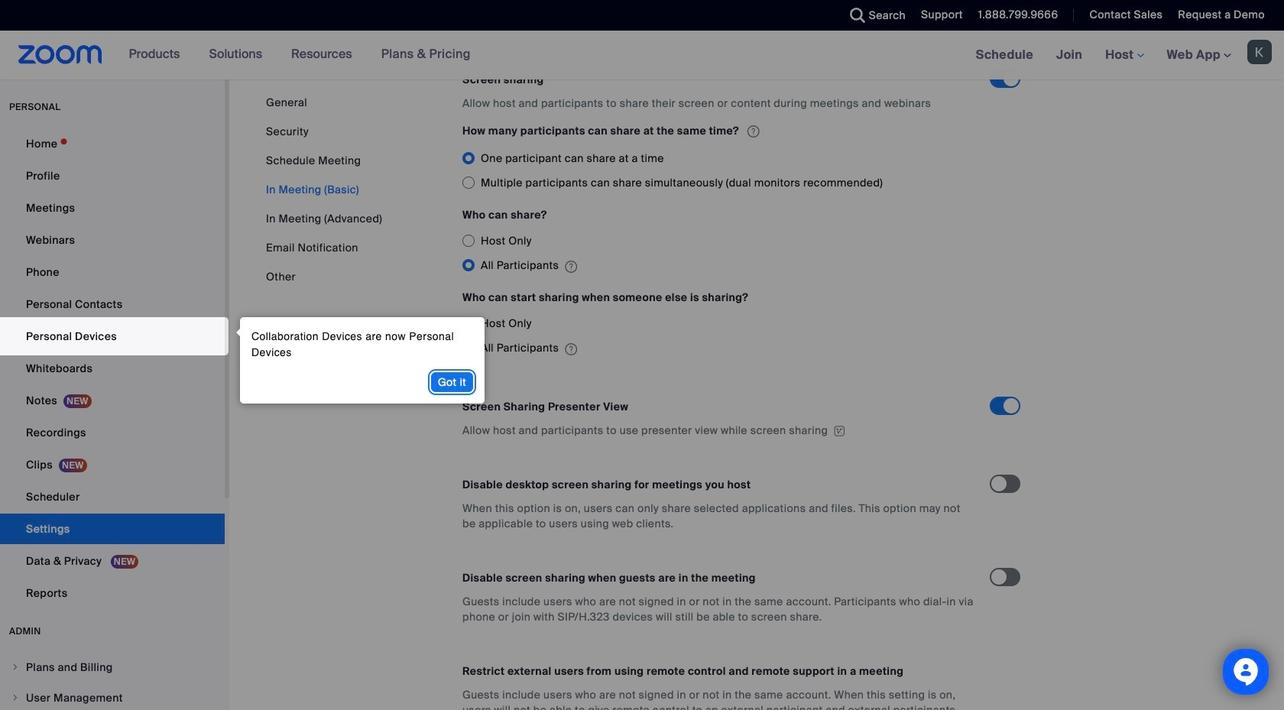 Task type: describe. For each thing, give the bounding box(es) containing it.
meetings navigation
[[964, 31, 1284, 80]]

product information navigation
[[117, 31, 482, 79]]

chat with bot image
[[1232, 658, 1260, 689]]



Task type: vqa. For each thing, say whether or not it's contained in the screenshot.
Triangle Right image associated with RECENTS tree item
no



Task type: locate. For each thing, give the bounding box(es) containing it.
dialog
[[232, 317, 485, 404]]

menu bar
[[266, 95, 382, 284]]

banner
[[0, 31, 1284, 80]]



